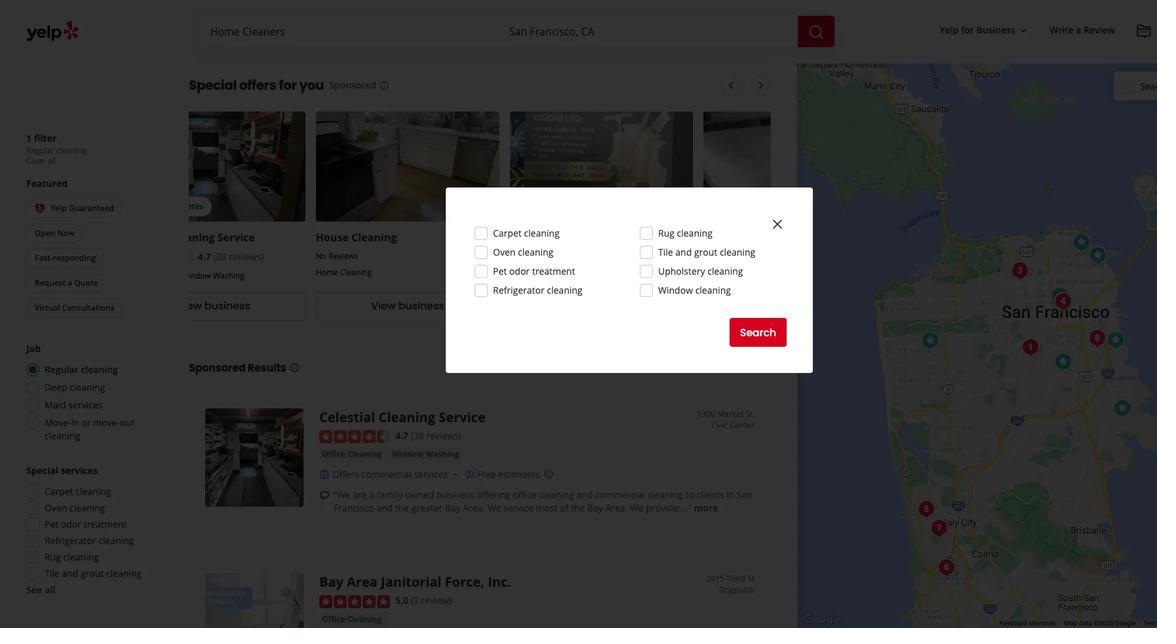Task type: describe. For each thing, give the bounding box(es) containing it.
16 yelp guaranteed v2 image
[[35, 203, 45, 214]]

sponsored results
[[189, 361, 286, 376]]

0 horizontal spatial treatment
[[84, 518, 127, 531]]

maid services
[[45, 399, 102, 411]]

0 horizontal spatial free
[[146, 201, 163, 212]]

0 horizontal spatial 4.7
[[198, 251, 211, 263]]

get for get started
[[222, 26, 240, 41]]

office down 5 star rating image
[[322, 614, 345, 625]]

service inside 'start cleaning service no reviews home cleaning, office cleaning'
[[781, 230, 818, 245]]

0 vertical spatial estimates
[[165, 201, 204, 212]]

reviews inside house cleaning no reviews home cleaning view business
[[329, 251, 358, 262]]

san
[[737, 489, 753, 501]]

sponsored for sponsored
[[329, 79, 377, 91]]

review
[[1084, 24, 1116, 36]]

see
[[26, 584, 42, 596]]

projects image
[[1137, 24, 1152, 39]]

&
[[598, 299, 606, 314]]

house cleaning link
[[316, 230, 397, 245]]

carpet inside search dialog
[[493, 227, 522, 239]]

white building maintenance image
[[1050, 349, 1077, 375]]

cleaning right family
[[584, 230, 629, 245]]

office
[[513, 489, 536, 501]]

0 horizontal spatial free estimates
[[146, 201, 204, 212]]

hellen
[[510, 230, 544, 245]]

upholstery cleaning
[[658, 265, 743, 277]]

offering
[[477, 489, 510, 501]]

get started button
[[211, 19, 290, 47]]

oven inside search dialog
[[493, 246, 516, 258]]

st
[[748, 573, 755, 585]]

special for special services
[[26, 464, 58, 477]]

group containing special services
[[22, 464, 163, 597]]

0 vertical spatial commercial
[[362, 468, 412, 481]]

inc.
[[488, 573, 512, 591]]

open now
[[35, 228, 75, 239]]

0 vertical spatial reviews)
[[229, 251, 264, 263]]

home inside house cleaning no reviews home cleaning view business
[[316, 267, 338, 278]]

office up the 16 commercial services v2 icon
[[322, 449, 345, 460]]

1390 market st. civic center
[[698, 408, 755, 431]]

fast-responding button
[[26, 249, 104, 268]]

1 horizontal spatial free
[[477, 468, 496, 481]]

5 star rating image
[[319, 595, 390, 608]]

0 horizontal spatial rug
[[45, 551, 61, 563]]

0 horizontal spatial washing
[[213, 270, 245, 281]]

area
[[347, 573, 378, 591]]

bay area janitorial force, inc.
[[319, 573, 512, 591]]

clients
[[697, 489, 725, 501]]

pronto property services image
[[1069, 229, 1095, 255]]

office cleaning button for first office cleaning link
[[319, 448, 384, 461]]

review)
[[421, 594, 452, 607]]

view business link for view
[[316, 292, 500, 321]]

oven cleaning inside search dialog
[[493, 246, 554, 258]]

consultations
[[62, 302, 115, 314]]

search button
[[730, 318, 787, 347]]

service for leftmost celestial cleaning service link
[[218, 230, 255, 245]]

16 info v2 image
[[379, 80, 390, 91]]

clear all link
[[26, 155, 56, 166]]

civic
[[712, 420, 728, 431]]

upholstery
[[658, 265, 705, 277]]

responding
[[53, 253, 96, 264]]

carpet cleaning inside group
[[45, 485, 111, 498]]

0 horizontal spatial 4.7 star rating image
[[122, 252, 193, 265]]

1 vertical spatial celestial cleaning service link
[[319, 408, 486, 426]]

provide:…"
[[646, 502, 692, 514]]

0 horizontal spatial cleaning,
[[146, 270, 179, 281]]

2 the from the left
[[571, 502, 585, 514]]

pet odor treatment inside group
[[45, 518, 127, 531]]

5.0 (1 review)
[[395, 594, 452, 607]]

2 area. from the left
[[606, 502, 628, 514]]

a for write
[[1076, 24, 1082, 36]]

for inside 'button'
[[962, 24, 975, 36]]

job
[[26, 342, 41, 355]]

cleaning up offers
[[348, 449, 382, 460]]

now
[[57, 228, 75, 239]]

out
[[120, 416, 134, 429]]

1 vertical spatial free estimates
[[477, 468, 540, 481]]

sponsored for sponsored results
[[189, 361, 246, 376]]

cleaning, for family
[[534, 267, 567, 278]]

tile and grout cleaning inside group
[[45, 567, 142, 580]]

celestial cleaning service image
[[205, 408, 304, 507]]

view inside house cleaning no reviews home cleaning view business
[[371, 299, 396, 314]]

move-
[[93, 416, 120, 429]]

maid
[[45, 399, 66, 411]]

0 horizontal spatial for
[[279, 76, 297, 95]]

1 horizontal spatial estimates
[[498, 468, 540, 481]]

service for the bottom celestial cleaning service link
[[439, 408, 486, 426]]

1 office cleaning link from the top
[[319, 448, 384, 461]]

market
[[718, 408, 744, 420]]

refrigerator inside group
[[45, 535, 96, 547]]

get started
[[222, 26, 280, 41]]

bay area janitorial force, inc. image
[[1103, 327, 1129, 353]]

more
[[694, 502, 719, 514]]

view business link for cleaning,
[[704, 292, 888, 321]]

move-
[[45, 416, 71, 429]]

search
[[740, 325, 777, 340]]

0 horizontal spatial carpet
[[45, 485, 73, 498]]

cleaning up get pricing & availability button
[[594, 267, 625, 278]]

google
[[1116, 620, 1136, 627]]

2415
[[706, 573, 724, 585]]

janitorial
[[381, 573, 442, 591]]

third
[[727, 573, 746, 585]]

2 we from the left
[[630, 502, 644, 514]]

2 horizontal spatial bay
[[588, 502, 603, 514]]

2415 third st dogpatch
[[706, 573, 755, 596]]

(1
[[411, 594, 419, 607]]

more link
[[694, 502, 719, 514]]

pricing
[[559, 299, 595, 314]]

cleaning up office cleaning, window washing
[[170, 230, 215, 245]]

cleaning right house
[[352, 230, 397, 245]]

1 vertical spatial 4.7 (38 reviews)
[[395, 429, 462, 442]]

featured
[[26, 177, 68, 189]]

virtual consultations button
[[26, 298, 123, 318]]

0 horizontal spatial celestial cleaning service link
[[122, 230, 255, 245]]

1 area. from the left
[[463, 502, 486, 514]]

window washing link
[[389, 448, 462, 461]]

offers commercial services
[[333, 468, 448, 481]]

cleaning right start
[[733, 230, 778, 245]]

richyelle's cleaning image
[[913, 496, 940, 522]]

search image
[[808, 24, 824, 40]]

force,
[[445, 573, 485, 591]]

term
[[1144, 620, 1158, 627]]

0 horizontal spatial oven
[[45, 502, 67, 514]]

move-in or move-out cleaning
[[45, 416, 134, 442]]

owned
[[405, 489, 434, 501]]

0 horizontal spatial odor
[[61, 518, 81, 531]]

map data ©2023 google
[[1065, 620, 1136, 627]]

1 vertical spatial 4.7 star rating image
[[319, 430, 390, 444]]

cleaning up window washing
[[379, 408, 436, 426]]

commercial cleaning solutions san francisco image
[[1085, 242, 1111, 269]]

window cleaning
[[658, 284, 731, 296]]

1 horizontal spatial celestial cleaning service
[[319, 408, 486, 426]]

offers
[[333, 468, 359, 481]]

search dialog
[[0, 0, 1158, 628]]

0 horizontal spatial refrigerator cleaning
[[45, 535, 134, 547]]

st.
[[746, 408, 755, 420]]

16 speech v2 image
[[319, 491, 330, 501]]

cleaning down the 'start cleaning service' link
[[788, 267, 819, 278]]

0 horizontal spatial (38
[[213, 251, 227, 263]]

business inside "we are a family owned business offering office cleaning and commercial cleaning to clients in san francisco and the greater bay area. we service most of the bay area. we provide:…"
[[437, 489, 474, 501]]

see all button
[[26, 584, 56, 596]]

close image
[[770, 216, 786, 232]]

request a quote
[[35, 277, 98, 289]]

tile and grout cleaning inside search dialog
[[658, 246, 756, 258]]

business
[[977, 24, 1016, 36]]

offers
[[239, 76, 276, 95]]

virtual consultations
[[35, 302, 115, 314]]

1 vertical spatial rug cleaning
[[45, 551, 99, 563]]

tile inside group
[[45, 567, 59, 580]]

to
[[686, 489, 695, 501]]

in inside move-in or move-out cleaning
[[71, 416, 79, 429]]

fast-responding
[[35, 253, 96, 264]]

greater
[[412, 502, 443, 514]]

services down window washing button
[[414, 468, 448, 481]]

office inside 'start cleaning service no reviews home cleaning, office cleaning'
[[764, 267, 786, 278]]

free price estimates from local home cleaners image
[[649, 0, 714, 42]]

commercial inside "we are a family owned business offering office cleaning and commercial cleaning to clients in san francisco and the greater bay area. we service most of the bay area. we provide:…"
[[596, 489, 646, 501]]

open now button
[[26, 224, 83, 243]]

results
[[248, 361, 286, 376]]

loany's deep cleaning service image
[[934, 555, 960, 581]]

start
[[704, 230, 730, 245]]

cleaning inside move-in or move-out cleaning
[[45, 430, 80, 442]]

in inside "we are a family owned business offering office cleaning and commercial cleaning to clients in san francisco and the greater bay area. we service most of the bay area. we provide:…"
[[727, 489, 735, 501]]



Task type: vqa. For each thing, say whether or not it's contained in the screenshot.
third Home from the right
yes



Task type: locate. For each thing, give the bounding box(es) containing it.
home up pricing on the top of the page
[[569, 267, 592, 278]]

rug inside search dialog
[[658, 227, 675, 239]]

1 vertical spatial washing
[[426, 449, 459, 460]]

quote
[[74, 277, 98, 289]]

all
[[47, 155, 56, 166], [45, 584, 56, 596]]

view business for celestial cleaning service
[[177, 299, 250, 314]]

odor inside search dialog
[[510, 265, 530, 277]]

0 vertical spatial window
[[181, 270, 211, 281]]

window inside search dialog
[[658, 284, 693, 296]]

special services
[[26, 464, 98, 477]]

cleaning inside 1 filter regular cleaning clear all
[[56, 145, 87, 156]]

refrigerator cleaning inside search dialog
[[493, 284, 583, 296]]

2 no from the left
[[510, 251, 521, 262]]

0 horizontal spatial reviews)
[[229, 251, 264, 263]]

1 horizontal spatial commercial
[[596, 489, 646, 501]]

0 horizontal spatial window
[[181, 270, 211, 281]]

bay right "greater"
[[445, 502, 461, 514]]

cleaning, inside 'start cleaning service no reviews home cleaning, office cleaning'
[[728, 267, 762, 278]]

area. left provide:…"
[[606, 502, 628, 514]]

all inside group
[[45, 584, 56, 596]]

hellen family cleaning image
[[1109, 395, 1136, 421]]

request
[[35, 277, 66, 289]]

featured group
[[24, 177, 163, 321]]

1 vertical spatial estimates
[[498, 468, 540, 481]]

yelp left "business"
[[940, 24, 959, 36]]

0 vertical spatial a
[[1076, 24, 1082, 36]]

1 horizontal spatial bay
[[445, 502, 461, 514]]

get pricing & availability
[[539, 299, 665, 314]]

the right of
[[571, 502, 585, 514]]

we down 'offering'
[[488, 502, 502, 514]]

0 horizontal spatial view business link
[[122, 292, 306, 321]]

oven down special services
[[45, 502, 67, 514]]

celestial up offers
[[319, 408, 375, 426]]

keyboard
[[1000, 620, 1028, 627]]

carpet down special services
[[45, 485, 73, 498]]

office inside hellen family cleaning no reviews office cleaning, home cleaning
[[510, 267, 532, 278]]

celestial cleaning service link up office cleaning, window washing
[[122, 230, 255, 245]]

reviews inside hellen family cleaning no reviews office cleaning, home cleaning
[[523, 251, 552, 262]]

0 vertical spatial washing
[[213, 270, 245, 281]]

"we
[[334, 489, 351, 501]]

no for hellen
[[510, 251, 521, 262]]

1 horizontal spatial grout
[[694, 246, 718, 258]]

reviews down start
[[717, 251, 746, 262]]

home
[[316, 267, 338, 278], [569, 267, 592, 278], [704, 267, 726, 278]]

office cleaning link down 5 star rating image
[[319, 613, 384, 626]]

grout inside search dialog
[[694, 246, 718, 258]]

reviews down hellen
[[523, 251, 552, 262]]

get inside button
[[222, 26, 240, 41]]

pet inside search dialog
[[493, 265, 507, 277]]

for left "business"
[[962, 24, 975, 36]]

in left san
[[727, 489, 735, 501]]

view for celestial cleaning service
[[177, 299, 202, 314]]

4.7 up office cleaning, window washing
[[198, 251, 211, 263]]

celestial up office cleaning, window washing
[[122, 230, 167, 245]]

option group
[[22, 342, 163, 443]]

see all
[[26, 584, 56, 596]]

virtual
[[35, 302, 60, 314]]

2 horizontal spatial a
[[1076, 24, 1082, 36]]

reviews for start
[[717, 251, 746, 262]]

1 horizontal spatial in
[[727, 489, 735, 501]]

write a review
[[1050, 24, 1116, 36]]

2 horizontal spatial service
[[781, 230, 818, 245]]

info icon image
[[544, 469, 554, 480], [544, 469, 554, 480]]

yelp for yelp for business
[[940, 24, 959, 36]]

next image
[[754, 78, 770, 93]]

tile up upholstery
[[658, 246, 673, 258]]

start cleaning service no reviews home cleaning, office cleaning
[[704, 230, 819, 278]]

16 commercial services v2 image
[[319, 470, 330, 480]]

1 office cleaning button from the top
[[319, 448, 384, 461]]

commercial
[[362, 468, 412, 481], [596, 489, 646, 501]]

special down move-
[[26, 464, 58, 477]]

center
[[730, 420, 755, 431]]

1 horizontal spatial rug
[[658, 227, 675, 239]]

0 vertical spatial all
[[47, 155, 56, 166]]

refrigerator down hellen
[[493, 284, 545, 296]]

regular up deep
[[45, 363, 79, 376]]

office cleaning button down 5 star rating image
[[319, 613, 384, 626]]

view business for start cleaning service
[[759, 299, 832, 314]]

oven cleaning inside group
[[45, 502, 105, 514]]

services inside group
[[61, 464, 98, 477]]

fast-
[[35, 253, 53, 264]]

1 vertical spatial tile
[[45, 567, 59, 580]]

services for special services
[[61, 464, 98, 477]]

keyboard shortcuts button
[[1000, 619, 1057, 628]]

refrigerator inside search dialog
[[493, 284, 545, 296]]

1 vertical spatial oven
[[45, 502, 67, 514]]

map
[[1065, 620, 1078, 627]]

celestial for leftmost celestial cleaning service link
[[122, 230, 167, 245]]

free estimates link
[[122, 112, 306, 222]]

1 vertical spatial yelp
[[51, 202, 67, 214]]

reviews inside 'start cleaning service no reviews home cleaning, office cleaning'
[[717, 251, 746, 262]]

celestial for the bottom celestial cleaning service link
[[319, 408, 375, 426]]

1 horizontal spatial no
[[510, 251, 521, 262]]

sear
[[1140, 80, 1158, 92]]

0 horizontal spatial a
[[68, 277, 72, 289]]

dogpatch
[[720, 585, 755, 596]]

1 vertical spatial all
[[45, 584, 56, 596]]

business
[[204, 299, 250, 314], [399, 299, 444, 314], [787, 299, 832, 314], [437, 489, 474, 501]]

all inside 1 filter regular cleaning clear all
[[47, 155, 56, 166]]

window washing button
[[389, 448, 462, 461]]

yelp for yelp guaranteed
[[51, 202, 67, 214]]

home inside hellen family cleaning no reviews office cleaning, home cleaning
[[569, 267, 592, 278]]

map region
[[697, 0, 1158, 628]]

4.7 up window washing
[[395, 429, 408, 442]]

bay up 5 star rating image
[[319, 573, 344, 591]]

reviews down house
[[329, 251, 358, 262]]

grout inside group
[[81, 567, 104, 580]]

0 vertical spatial 4.7
[[198, 251, 211, 263]]

4.7 (38 reviews) up window washing
[[395, 429, 462, 442]]

1 vertical spatial regular
[[45, 363, 79, 376]]

0 vertical spatial oven
[[493, 246, 516, 258]]

oven cleaning down special services
[[45, 502, 105, 514]]

1 horizontal spatial washing
[[426, 449, 459, 460]]

1 vertical spatial special
[[26, 464, 58, 477]]

0 vertical spatial treatment
[[532, 265, 575, 277]]

16 chevron down v2 image
[[1019, 25, 1029, 36]]

bay right of
[[588, 502, 603, 514]]

1 home from the left
[[316, 267, 338, 278]]

free estimates
[[146, 201, 204, 212], [477, 468, 540, 481]]

get for get pricing & availability
[[539, 299, 557, 314]]

1 horizontal spatial treatment
[[532, 265, 575, 277]]

"we are a family owned business offering office cleaning and commercial cleaning to clients in san francisco and the greater bay area. we service most of the bay area. we provide:…"
[[334, 489, 753, 514]]

previous image
[[724, 78, 739, 93]]

francisco
[[334, 502, 374, 514]]

no down hellen
[[510, 251, 521, 262]]

berryclean image
[[1084, 325, 1111, 351]]

office right quote
[[122, 270, 144, 281]]

cleaning, for cleaning
[[728, 267, 762, 278]]

1 horizontal spatial tile and grout cleaning
[[658, 246, 756, 258]]

home up window cleaning
[[704, 267, 726, 278]]

2 horizontal spatial view
[[759, 299, 784, 314]]

2 reviews from the left
[[523, 251, 552, 262]]

1 view business link from the left
[[122, 292, 306, 321]]

0 horizontal spatial sponsored
[[189, 361, 246, 376]]

2 view business link from the left
[[316, 292, 500, 321]]

view for start cleaning service
[[759, 299, 784, 314]]

3 reviews from the left
[[717, 251, 746, 262]]

a left quote
[[68, 277, 72, 289]]

hellen family cleaning no reviews office cleaning, home cleaning
[[510, 230, 629, 278]]

16 free estimates v2 image
[[464, 470, 475, 480]]

area. down 'offering'
[[463, 502, 486, 514]]

1 vertical spatial sponsored
[[189, 361, 246, 376]]

0 vertical spatial pet
[[493, 265, 507, 277]]

sponsored left 'results'
[[189, 361, 246, 376]]

0 vertical spatial free estimates
[[146, 201, 204, 212]]

4.7 (38 reviews) up office cleaning, window washing
[[198, 251, 264, 263]]

tile and grout cleaning down start
[[658, 246, 756, 258]]

1 vertical spatial refrigerator
[[45, 535, 96, 547]]

©2023
[[1094, 620, 1114, 627]]

1 vertical spatial (38
[[411, 429, 424, 442]]

1 vertical spatial office cleaning button
[[319, 613, 384, 626]]

2 home from the left
[[569, 267, 592, 278]]

no down house
[[316, 251, 327, 262]]

all right clear
[[47, 155, 56, 166]]

1 horizontal spatial reviews
[[523, 251, 552, 262]]

pet inside group
[[45, 518, 59, 531]]

0 horizontal spatial celestial cleaning service
[[122, 230, 255, 245]]

4.7 star rating image up office cleaning, window washing
[[122, 252, 193, 265]]

2 view from the left
[[371, 299, 396, 314]]

tile inside search dialog
[[658, 246, 673, 258]]

0 vertical spatial oven cleaning
[[493, 246, 554, 258]]

window inside button
[[392, 449, 424, 460]]

yelp inside button
[[51, 202, 67, 214]]

refrigerator
[[493, 284, 545, 296], [45, 535, 96, 547]]

0 horizontal spatial 4.7 (38 reviews)
[[198, 251, 264, 263]]

no for start
[[704, 251, 715, 262]]

window for window cleaning
[[658, 284, 693, 296]]

alves cleaning image
[[1018, 334, 1044, 360]]

get pricing & availability button
[[510, 292, 694, 321]]

window for window washing
[[392, 449, 424, 460]]

view business up search button
[[759, 299, 832, 314]]

tile up see all button
[[45, 567, 59, 580]]

rug up upholstery
[[658, 227, 675, 239]]

sponsored
[[329, 79, 377, 91], [189, 361, 246, 376]]

oven cleaning down hellen
[[493, 246, 554, 258]]

special for special offers for you
[[189, 76, 237, 95]]

regular down filter
[[26, 145, 54, 156]]

2 office cleaning button from the top
[[319, 613, 384, 626]]

filter
[[34, 132, 57, 144]]

1 horizontal spatial carpet cleaning
[[493, 227, 560, 239]]

2 office cleaning link from the top
[[319, 613, 384, 626]]

celestial cleaning service image
[[1047, 283, 1073, 309]]

rug cleaning up upholstery
[[658, 227, 713, 239]]

yelp inside 'button'
[[940, 24, 959, 36]]

office down the 'start cleaning service' link
[[764, 267, 786, 278]]

0 vertical spatial celestial
[[122, 230, 167, 245]]

a inside "we are a family owned business offering office cleaning and commercial cleaning to clients in san francisco and the greater bay area. we service most of the bay area. we provide:…"
[[369, 489, 375, 501]]

0 vertical spatial rug
[[658, 227, 675, 239]]

1 vertical spatial reviews)
[[426, 429, 462, 442]]

office cleaning button up offers
[[319, 448, 384, 461]]

1 horizontal spatial pet
[[493, 265, 507, 277]]

2 view business from the left
[[759, 299, 832, 314]]

0 horizontal spatial rug cleaning
[[45, 551, 99, 563]]

pet odor treatment down hellen
[[493, 265, 575, 277]]

and
[[676, 246, 692, 258], [577, 489, 593, 501], [376, 502, 393, 514], [62, 567, 78, 580]]

0 horizontal spatial yelp
[[51, 202, 67, 214]]

2 horizontal spatial home
[[704, 267, 726, 278]]

grout
[[694, 246, 718, 258], [81, 567, 104, 580]]

3 no from the left
[[704, 251, 715, 262]]

1 view business from the left
[[177, 299, 250, 314]]

rug up see all button
[[45, 551, 61, 563]]

rug
[[658, 227, 675, 239], [45, 551, 61, 563]]

0 horizontal spatial in
[[71, 416, 79, 429]]

yelp guaranteed button
[[26, 198, 123, 218]]

1 the from the left
[[395, 502, 409, 514]]

1 reviews from the left
[[329, 251, 358, 262]]

1 vertical spatial a
[[68, 277, 72, 289]]

option group containing job
[[22, 342, 163, 443]]

celestial cleaning service up window washing
[[319, 408, 486, 426]]

1 horizontal spatial refrigerator cleaning
[[493, 284, 583, 296]]

request a quote button
[[26, 273, 106, 293]]

1 office cleaning from the top
[[322, 449, 382, 460]]

washing inside button
[[426, 449, 459, 460]]

cleaning
[[56, 145, 87, 156], [524, 227, 560, 239], [677, 227, 713, 239], [518, 246, 554, 258], [720, 246, 756, 258], [708, 265, 743, 277], [547, 284, 583, 296], [696, 284, 731, 296], [81, 363, 118, 376], [70, 381, 105, 394], [45, 430, 80, 442], [76, 485, 111, 498], [539, 489, 574, 501], [648, 489, 684, 501], [70, 502, 105, 514], [99, 535, 134, 547], [63, 551, 99, 563], [106, 567, 142, 580]]

view business link
[[122, 292, 306, 321], [316, 292, 500, 321], [704, 292, 888, 321]]

no inside 'start cleaning service no reviews home cleaning, office cleaning'
[[704, 251, 715, 262]]

window
[[181, 270, 211, 281], [658, 284, 693, 296], [392, 449, 424, 460]]

1 horizontal spatial a
[[369, 489, 375, 501]]

business inside house cleaning no reviews home cleaning view business
[[399, 299, 444, 314]]

odor down special services
[[61, 518, 81, 531]]

no inside hellen family cleaning no reviews office cleaning, home cleaning
[[510, 251, 521, 262]]

(38
[[213, 251, 227, 263], [411, 429, 424, 442]]

for
[[962, 24, 975, 36], [279, 76, 297, 95]]

cleaning down house cleaning link
[[340, 267, 372, 278]]

user actions element
[[930, 18, 1158, 45]]

write a review link
[[1045, 19, 1121, 42]]

odor
[[510, 265, 530, 277], [61, 518, 81, 531]]

special inside group
[[26, 464, 58, 477]]

get inside button
[[539, 299, 557, 314]]

0 vertical spatial sponsored
[[329, 79, 377, 91]]

home down house
[[316, 267, 338, 278]]

office
[[510, 267, 532, 278], [764, 267, 786, 278], [122, 270, 144, 281], [322, 449, 345, 460], [322, 614, 345, 625]]

bay area janitorial force, inc. image
[[205, 573, 304, 628]]

you
[[299, 76, 324, 95]]

victory's cleaning services image
[[926, 515, 953, 541]]

cleaning down 5 star rating image
[[348, 614, 382, 625]]

0 horizontal spatial bay
[[319, 573, 344, 591]]

all right see
[[45, 584, 56, 596]]

0 vertical spatial tile and grout cleaning
[[658, 246, 756, 258]]

free right '16 free estimates v2' icon
[[477, 468, 496, 481]]

1 vertical spatial get
[[539, 299, 557, 314]]

get
[[222, 26, 240, 41], [539, 299, 557, 314]]

a for request
[[68, 277, 72, 289]]

1 horizontal spatial service
[[439, 408, 486, 426]]

write
[[1050, 24, 1074, 36]]

services for maid services
[[68, 399, 102, 411]]

and inside search dialog
[[676, 246, 692, 258]]

pet odor treatment inside search dialog
[[493, 265, 575, 277]]

3 view from the left
[[759, 299, 784, 314]]

office cleaning button for 2nd office cleaning link from the top
[[319, 613, 384, 626]]

services down move-in or move-out cleaning at the left bottom
[[61, 464, 98, 477]]

get left 'started'
[[222, 26, 240, 41]]

1 we from the left
[[488, 502, 502, 514]]

family
[[546, 230, 581, 245]]

oven cleaning
[[493, 246, 554, 258], [45, 502, 105, 514]]

(38 up office cleaning, window washing
[[213, 251, 227, 263]]

no up upholstery cleaning
[[704, 251, 715, 262]]

1 no from the left
[[316, 251, 327, 262]]

4.7
[[198, 251, 211, 263], [395, 429, 408, 442]]

office cleaning down 5 star rating image
[[322, 614, 382, 625]]

celestial cleaning service up office cleaning, window washing
[[122, 230, 255, 245]]

a right are
[[369, 489, 375, 501]]

window washing
[[392, 449, 459, 460]]

tile and grout cleaning up see all button
[[45, 567, 142, 580]]

0 horizontal spatial estimates
[[165, 201, 204, 212]]

free right guaranteed
[[146, 201, 163, 212]]

get left pricing on the top of the page
[[539, 299, 557, 314]]

no inside house cleaning no reviews home cleaning view business
[[316, 251, 327, 262]]

availability
[[608, 299, 665, 314]]

deep cleaning
[[45, 381, 105, 394]]

1 horizontal spatial home
[[569, 267, 592, 278]]

home inside 'start cleaning service no reviews home cleaning, office cleaning'
[[704, 267, 726, 278]]

carpet cleaning inside search dialog
[[493, 227, 560, 239]]

0 vertical spatial odor
[[510, 265, 530, 277]]

office cleaning for 2nd office cleaning link from the top's office cleaning button
[[322, 614, 382, 625]]

cleaning
[[170, 230, 215, 245], [352, 230, 397, 245], [584, 230, 629, 245], [733, 230, 778, 245], [340, 267, 372, 278], [594, 267, 625, 278], [788, 267, 819, 278], [379, 408, 436, 426], [348, 449, 382, 460], [348, 614, 382, 625]]

1 horizontal spatial area.
[[606, 502, 628, 514]]

carpet left family
[[493, 227, 522, 239]]

1 horizontal spatial 4.7
[[395, 429, 408, 442]]

pet odor treatment down special services
[[45, 518, 127, 531]]

0 vertical spatial free
[[146, 201, 163, 212]]

0 horizontal spatial service
[[218, 230, 255, 245]]

0 vertical spatial in
[[71, 416, 79, 429]]

carpet
[[493, 227, 522, 239], [45, 485, 73, 498]]

rug cleaning up see all button
[[45, 551, 99, 563]]

0 horizontal spatial refrigerator
[[45, 535, 96, 547]]

regular cleaning
[[45, 363, 118, 376]]

services up "or"
[[68, 399, 102, 411]]

google image
[[801, 611, 844, 628]]

or
[[81, 416, 91, 429]]

1 horizontal spatial sponsored
[[329, 79, 377, 91]]

3 home from the left
[[704, 267, 726, 278]]

1 horizontal spatial (38
[[411, 429, 424, 442]]

open
[[35, 228, 55, 239]]

a inside button
[[68, 277, 72, 289]]

group
[[22, 464, 163, 597]]

office down hellen
[[510, 267, 532, 278]]

0 vertical spatial 4.7 (38 reviews)
[[198, 251, 264, 263]]

1 view from the left
[[177, 299, 202, 314]]

house
[[316, 230, 349, 245]]

4.7 star rating image
[[122, 252, 193, 265], [319, 430, 390, 444]]

view business down office cleaning, window washing
[[177, 299, 250, 314]]

1 horizontal spatial free estimates
[[477, 468, 540, 481]]

2 office cleaning from the top
[[322, 614, 382, 625]]

trejo & daughters cleaning service image
[[917, 328, 943, 354]]

bay area janitorial force, inc. link
[[319, 573, 512, 591]]

sparkling clean pro image
[[1050, 288, 1077, 314]]

cleaning, inside hellen family cleaning no reviews office cleaning, home cleaning
[[534, 267, 567, 278]]

sponsored left 16 info v2 image
[[329, 79, 377, 91]]

1 horizontal spatial 4.7 (38 reviews)
[[395, 429, 462, 442]]

None search field
[[200, 16, 837, 47]]

1 horizontal spatial oven cleaning
[[493, 246, 554, 258]]

1 horizontal spatial for
[[962, 24, 975, 36]]

carpet cleaning
[[493, 227, 560, 239], [45, 485, 111, 498]]

office cleaning link up offers
[[319, 448, 384, 461]]

the down family
[[395, 502, 409, 514]]

regular inside 1 filter regular cleaning clear all
[[26, 145, 54, 156]]

1 vertical spatial odor
[[61, 518, 81, 531]]

office cleaning for office cleaning button for first office cleaning link
[[322, 449, 382, 460]]

for left you
[[279, 76, 297, 95]]

refrigerator up see all button
[[45, 535, 96, 547]]

(38 up window washing
[[411, 429, 424, 442]]

4.7 star rating image up offers
[[319, 430, 390, 444]]

ana's cleaning services image
[[1007, 257, 1033, 284]]

1 horizontal spatial yelp
[[940, 24, 959, 36]]

yelp right 16 yelp guaranteed v2 icon
[[51, 202, 67, 214]]

rug cleaning inside search dialog
[[658, 227, 713, 239]]

0 horizontal spatial view business
[[177, 299, 250, 314]]

oven down hellen
[[493, 246, 516, 258]]

house cleaning no reviews home cleaning view business
[[316, 230, 444, 314]]

0 horizontal spatial tile and grout cleaning
[[45, 567, 142, 580]]

treatment
[[532, 265, 575, 277], [84, 518, 127, 531]]

0 vertical spatial office cleaning link
[[319, 448, 384, 461]]

office cleaning link
[[319, 448, 384, 461], [319, 613, 384, 626]]

0 vertical spatial refrigerator
[[493, 284, 545, 296]]

3 view business link from the left
[[704, 292, 888, 321]]

16 info v2 image
[[289, 363, 299, 373]]

1 vertical spatial 4.7
[[395, 429, 408, 442]]

odor down hellen
[[510, 265, 530, 277]]

reviews for hellen
[[523, 251, 552, 262]]

we left provide:…"
[[630, 502, 644, 514]]

a right write
[[1076, 24, 1082, 36]]

a
[[1076, 24, 1082, 36], [68, 277, 72, 289], [369, 489, 375, 501]]

service
[[504, 502, 534, 514]]

area.
[[463, 502, 486, 514], [606, 502, 628, 514]]

special offers for you
[[189, 76, 324, 95]]

of
[[560, 502, 569, 514]]

reviews
[[329, 251, 358, 262], [523, 251, 552, 262], [717, 251, 746, 262]]

started
[[242, 26, 280, 41]]

0 horizontal spatial we
[[488, 502, 502, 514]]

2 horizontal spatial window
[[658, 284, 693, 296]]

keyboard shortcuts
[[1000, 620, 1057, 627]]

1 vertical spatial grout
[[81, 567, 104, 580]]

office cleaning up offers
[[322, 449, 382, 460]]

0 vertical spatial refrigerator cleaning
[[493, 284, 583, 296]]

1 horizontal spatial carpet
[[493, 227, 522, 239]]

in left "or"
[[71, 416, 79, 429]]

treatment inside search dialog
[[532, 265, 575, 277]]

special left 'offers'
[[189, 76, 237, 95]]

celestial cleaning service link up window washing
[[319, 408, 486, 426]]



